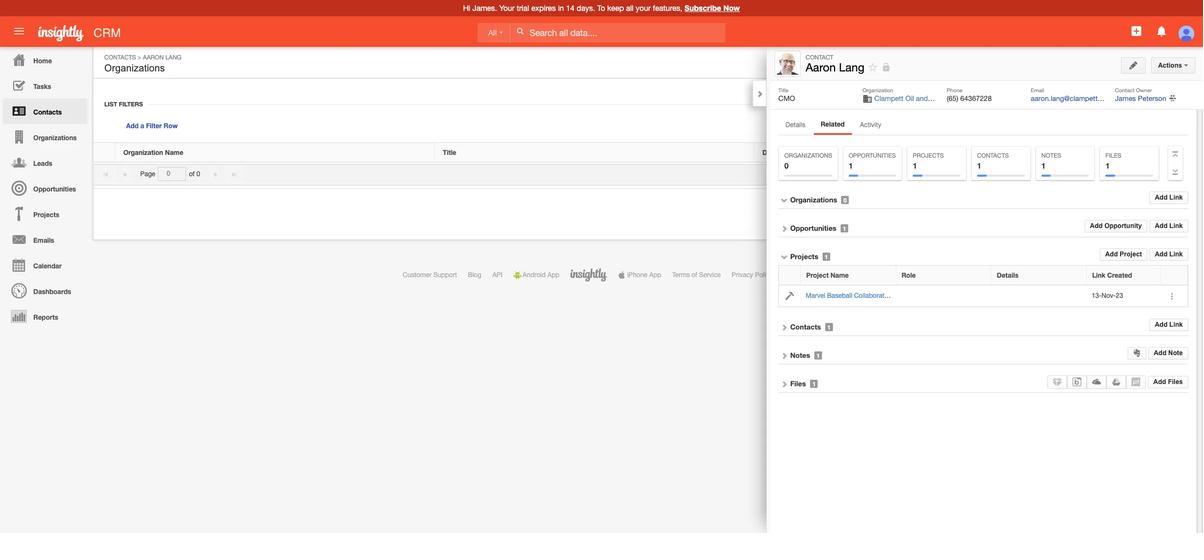Task type: locate. For each thing, give the bounding box(es) containing it.
organization up clampett
[[863, 87, 894, 93]]

0 horizontal spatial title
[[443, 149, 457, 157]]

column header
[[93, 143, 115, 163], [779, 266, 801, 286]]

add for add link button on top of contact owner
[[1119, 59, 1132, 67]]

0 vertical spatial organizations link
[[3, 124, 87, 150]]

1 horizontal spatial column header
[[779, 266, 801, 286]]

add a filter row
[[126, 122, 178, 130]]

organizations down organizations 0
[[791, 196, 838, 204]]

add for add files button
[[1154, 378, 1167, 386]]

marvel baseball collaboration
[[806, 292, 894, 300]]

data processing addendum
[[784, 271, 866, 279]]

2 horizontal spatial contacts link
[[791, 323, 821, 331]]

1 horizontal spatial opportunities
[[791, 224, 837, 233]]

1 vertical spatial opportunities link
[[791, 224, 837, 233]]

project inside "add project" link
[[1120, 251, 1143, 258]]

contact up james
[[1116, 87, 1135, 93]]

contacts inside navigation
[[33, 108, 62, 116]]

0 vertical spatial projects link
[[3, 201, 87, 227]]

organizations link
[[3, 124, 87, 150], [791, 196, 838, 204]]

lang right >
[[165, 54, 182, 61]]

0 horizontal spatial contact
[[806, 54, 834, 61]]

of right terms
[[692, 271, 698, 279]]

crm
[[94, 26, 121, 40]]

activity link
[[853, 118, 889, 134]]

opportunities down activity link
[[849, 152, 896, 159]]

cell
[[897, 286, 992, 307], [992, 286, 1087, 307]]

1 horizontal spatial project
[[1120, 251, 1143, 258]]

0 horizontal spatial details
[[763, 149, 784, 157]]

your
[[636, 4, 651, 13]]

add down the add opportunity link
[[1106, 251, 1119, 258]]

organizations up 'leads' link
[[33, 134, 77, 142]]

link created up nov-
[[1093, 271, 1133, 280]]

0 horizontal spatial 0
[[197, 170, 200, 178]]

1 horizontal spatial files
[[1106, 152, 1122, 159]]

add for "add project" link
[[1106, 251, 1119, 258]]

name up baseball
[[831, 271, 849, 280]]

1 vertical spatial details
[[763, 149, 784, 157]]

1 vertical spatial contact
[[1116, 87, 1135, 93]]

add link down display
[[1156, 194, 1184, 202]]

iphone app link
[[618, 271, 662, 279]]

1 horizontal spatial of
[[692, 271, 698, 279]]

opportunities link down leads
[[3, 175, 87, 201]]

created
[[1098, 149, 1122, 157], [1108, 271, 1133, 280]]

1 vertical spatial project
[[807, 271, 829, 280]]

add for add link button below display
[[1156, 194, 1168, 202]]

1 vertical spatial link created
[[1093, 271, 1133, 280]]

app for iphone app
[[650, 271, 662, 279]]

add left opportunity
[[1091, 222, 1103, 230]]

1 horizontal spatial contact
[[1116, 87, 1135, 93]]

1 vertical spatial created
[[1108, 271, 1133, 280]]

keep
[[608, 4, 624, 13]]

add link
[[1119, 59, 1147, 67], [1156, 194, 1184, 202], [1156, 222, 1184, 230], [1156, 251, 1184, 258], [1156, 321, 1184, 329]]

chevron down image down organizations 0
[[781, 197, 789, 204]]

leads
[[33, 159, 52, 168]]

0 horizontal spatial notes
[[791, 351, 811, 360]]

0 vertical spatial contacts link
[[104, 54, 136, 61]]

1 right opportunities 1
[[913, 161, 918, 170]]

chevron right image for files
[[781, 381, 789, 388]]

0 vertical spatial organization
[[863, 87, 894, 93]]

calendar link
[[3, 252, 87, 278]]

1 horizontal spatial name
[[831, 271, 849, 280]]

0 horizontal spatial name
[[165, 149, 183, 157]]

opportunities link up processing
[[791, 224, 837, 233]]

1
[[849, 161, 853, 170], [913, 161, 918, 170], [978, 161, 982, 170], [1042, 161, 1046, 170], [1106, 161, 1110, 170], [843, 225, 847, 232], [825, 253, 829, 261], [828, 324, 831, 331], [817, 352, 820, 359], [813, 381, 816, 388]]

files for files
[[791, 379, 806, 388]]

emails
[[33, 236, 54, 245]]

1 horizontal spatial organization
[[863, 87, 894, 93]]

0 horizontal spatial app
[[548, 271, 560, 279]]

add right opportunity
[[1156, 222, 1168, 230]]

1 chevron down image from the top
[[781, 197, 789, 204]]

title inside title cmo
[[779, 87, 789, 93]]

app right "android"
[[548, 271, 560, 279]]

contacts link down tasks
[[3, 98, 87, 124]]

files up no
[[1106, 152, 1122, 159]]

add link right add project
[[1156, 251, 1184, 258]]

0 horizontal spatial projects
[[33, 211, 59, 219]]

aaron.lang@clampett.com
[[1032, 94, 1114, 103]]

project name
[[807, 271, 849, 280]]

0 vertical spatial of
[[189, 170, 195, 178]]

link created for role
[[1093, 271, 1133, 280]]

1 horizontal spatial app
[[650, 271, 662, 279]]

2 chevron down image from the top
[[781, 253, 789, 261]]

chevron down image up data
[[781, 253, 789, 261]]

0 vertical spatial project
[[1120, 251, 1143, 258]]

dashboards link
[[3, 278, 87, 304]]

title for title cmo
[[779, 87, 789, 93]]

1 vertical spatial title
[[443, 149, 457, 157]]

details
[[786, 121, 806, 129], [763, 149, 784, 157], [998, 271, 1019, 280]]

iphone
[[628, 271, 648, 279]]

notes
[[1042, 152, 1062, 159], [791, 351, 811, 360]]

title inside row
[[443, 149, 457, 157]]

1 cell from the left
[[897, 286, 992, 307]]

link created
[[1083, 149, 1122, 157], [1093, 271, 1133, 280]]

organizations inside navigation
[[33, 134, 77, 142]]

0 vertical spatial created
[[1098, 149, 1122, 157]]

add link for add link button right of opportunity
[[1156, 222, 1184, 230]]

chevron down image
[[781, 197, 789, 204], [781, 253, 789, 261]]

created up no
[[1098, 149, 1122, 157]]

app for android app
[[548, 271, 560, 279]]

lang inside contacts > aaron lang organizations
[[165, 54, 182, 61]]

singapore
[[947, 94, 979, 103]]

change record owner image
[[1170, 94, 1177, 104]]

list
[[104, 100, 117, 108]]

1 app from the left
[[548, 271, 560, 279]]

1 horizontal spatial notes
[[1042, 152, 1062, 159]]

add right link files from pandadoc to this image in the bottom right of the page
[[1154, 378, 1167, 386]]

add up add note
[[1156, 321, 1168, 329]]

1 right 'projects 1'
[[978, 161, 982, 170]]

details for title
[[763, 149, 784, 157]]

terms
[[673, 271, 690, 279]]

opportunities link
[[3, 175, 87, 201], [791, 224, 837, 233]]

1 right notes link
[[817, 352, 820, 359]]

2 app from the left
[[650, 271, 662, 279]]

organizations link down organizations 0
[[791, 196, 838, 204]]

0 vertical spatial name
[[165, 149, 183, 157]]

contacts link up notes link
[[791, 323, 821, 331]]

add link button up contact owner
[[1112, 55, 1154, 71]]

contact for contact owner
[[1116, 87, 1135, 93]]

james peterson
[[1116, 94, 1167, 103]]

opportunities up processing
[[791, 224, 837, 233]]

add opportunity link
[[1085, 220, 1148, 233]]

column header left organization name
[[93, 143, 115, 163]]

projects link up emails
[[3, 201, 87, 227]]

1 vertical spatial chevron down image
[[781, 253, 789, 261]]

contact owner
[[1116, 87, 1153, 93]]

baseball
[[828, 292, 853, 300]]

1 vertical spatial notes
[[791, 351, 811, 360]]

peterson
[[1139, 94, 1167, 103]]

email aaron.lang@clampett.com
[[1032, 87, 1114, 103]]

related
[[821, 120, 845, 128]]

2 horizontal spatial projects
[[913, 152, 944, 159]]

1 horizontal spatial contacts link
[[104, 54, 136, 61]]

0 vertical spatial contact
[[806, 54, 834, 61]]

chevron right image left title cmo at the right top of page
[[756, 90, 764, 98]]

project up marvel on the right of the page
[[807, 271, 829, 280]]

android app
[[523, 271, 560, 279]]

contact right contact icon
[[806, 54, 834, 61]]

add left a
[[126, 122, 139, 130]]

organization for organization
[[863, 87, 894, 93]]

2 vertical spatial projects
[[791, 252, 819, 261]]

0 vertical spatial details
[[786, 121, 806, 129]]

0 vertical spatial link created
[[1083, 149, 1122, 157]]

oil
[[906, 94, 914, 103]]

projects link
[[3, 201, 87, 227], [791, 252, 819, 261]]

organization
[[863, 87, 894, 93], [123, 149, 163, 157]]

1 vertical spatial name
[[831, 271, 849, 280]]

add link for add link button on top of contact owner
[[1119, 59, 1147, 67]]

1 vertical spatial column header
[[779, 266, 801, 286]]

chevron right image for contacts
[[781, 324, 789, 331]]

0 horizontal spatial organization
[[123, 149, 163, 157]]

2 horizontal spatial 0
[[844, 197, 847, 204]]

project down opportunity
[[1120, 251, 1143, 258]]

0 vertical spatial title
[[779, 87, 789, 93]]

your
[[500, 4, 515, 13]]

organization inside row
[[123, 149, 163, 157]]

row
[[93, 143, 1175, 163], [779, 266, 1189, 286], [779, 286, 1189, 307]]

0 horizontal spatial opportunities
[[33, 185, 76, 193]]

0 horizontal spatial column header
[[93, 143, 115, 163]]

items
[[1120, 170, 1136, 178]]

row containing project name
[[779, 266, 1189, 286]]

organization up page
[[123, 149, 163, 157]]

0 vertical spatial notes
[[1042, 152, 1062, 159]]

add link right opportunity
[[1156, 222, 1184, 230]]

chevron right image down data
[[781, 324, 789, 331]]

column header right policy
[[779, 266, 801, 286]]

aaron right contact icon
[[806, 61, 836, 74]]

add up contact owner
[[1119, 59, 1132, 67]]

0 horizontal spatial project
[[807, 271, 829, 280]]

2 horizontal spatial files
[[1169, 378, 1184, 386]]

0 horizontal spatial contacts link
[[3, 98, 87, 124]]

add link up contact owner
[[1119, 59, 1147, 67]]

of right page
[[189, 170, 195, 178]]

1 vertical spatial projects link
[[791, 252, 819, 261]]

2 horizontal spatial opportunities
[[849, 152, 896, 159]]

chevron right image for opportunities
[[781, 225, 789, 233]]

created up 23
[[1108, 271, 1133, 280]]

row containing marvel baseball collaboration
[[779, 286, 1189, 307]]

processing
[[800, 271, 832, 279]]

add a filter row link
[[126, 122, 178, 130]]

1 vertical spatial organizations link
[[791, 196, 838, 204]]

0 horizontal spatial opportunities link
[[3, 175, 87, 201]]

addendum
[[834, 271, 866, 279]]

link files from dropbox to this image
[[1054, 378, 1063, 387]]

files down notes link
[[791, 379, 806, 388]]

1 vertical spatial of
[[692, 271, 698, 279]]

aaron right >
[[143, 54, 164, 61]]

calendar
[[33, 262, 62, 270]]

title cmo
[[779, 87, 796, 103]]

tasks
[[33, 82, 51, 91]]

name down row
[[165, 149, 183, 157]]

hi james. your trial expires in 14 days. to keep all your features, subscribe now
[[463, 3, 740, 13]]

related link
[[815, 118, 852, 133]]

0 horizontal spatial aaron
[[143, 54, 164, 61]]

link created up no
[[1083, 149, 1122, 157]]

opportunities down leads
[[33, 185, 76, 193]]

lang
[[165, 54, 182, 61], [840, 61, 865, 74]]

customer support
[[403, 271, 457, 279]]

1 right 'files' link
[[813, 381, 816, 388]]

app right iphone
[[650, 271, 662, 279]]

page
[[140, 170, 155, 178]]

title
[[779, 87, 789, 93], [443, 149, 457, 157]]

1 horizontal spatial title
[[779, 87, 789, 93]]

1 horizontal spatial organizations link
[[791, 196, 838, 204]]

2 vertical spatial details
[[998, 271, 1019, 280]]

chevron right image up data
[[781, 225, 789, 233]]

1 horizontal spatial details
[[786, 121, 806, 129]]

add
[[1119, 59, 1132, 67], [126, 122, 139, 130], [1156, 194, 1168, 202], [1091, 222, 1103, 230], [1156, 222, 1168, 230], [1106, 251, 1119, 258], [1156, 251, 1168, 258], [1156, 321, 1168, 329], [1154, 350, 1167, 357], [1154, 378, 1167, 386]]

opportunity
[[1105, 222, 1143, 230]]

link files from microsoft onedrive to this image
[[1093, 378, 1102, 387]]

organizations down details link
[[785, 152, 833, 159]]

chevron right image left notes link
[[781, 352, 789, 360]]

0 horizontal spatial lang
[[165, 54, 182, 61]]

api
[[493, 271, 503, 279]]

0 vertical spatial chevron down image
[[781, 197, 789, 204]]

add link up add note
[[1156, 321, 1184, 329]]

clampett
[[875, 94, 904, 103]]

1 right organizations 0
[[849, 161, 853, 170]]

organizations link up leads
[[3, 124, 87, 150]]

2 horizontal spatial details
[[998, 271, 1019, 280]]

filters
[[119, 100, 143, 108]]

0 horizontal spatial files
[[791, 379, 806, 388]]

1 vertical spatial organization
[[123, 149, 163, 157]]

contacts > aaron lang organizations
[[104, 54, 182, 74]]

files down note
[[1169, 378, 1184, 386]]

0 inside organizations 0
[[785, 161, 789, 170]]

lang left follow image
[[840, 61, 865, 74]]

organizations down >
[[104, 63, 165, 74]]

chevron right image
[[756, 90, 764, 98], [781, 225, 789, 233], [781, 324, 789, 331], [781, 352, 789, 360], [781, 381, 789, 388]]

projects link up processing
[[791, 252, 819, 261]]

add for add link button right of opportunity
[[1156, 222, 1168, 230]]

add down display
[[1156, 194, 1168, 202]]

1 right contacts 1
[[1042, 161, 1046, 170]]

add link for add link button below display
[[1156, 194, 1184, 202]]

files 1
[[1106, 152, 1122, 170]]

subscribe
[[685, 3, 722, 13]]

follow image
[[868, 62, 879, 73]]

chevron right image left 'files' link
[[781, 381, 789, 388]]

2 vertical spatial contacts link
[[791, 323, 821, 331]]

1 horizontal spatial 0
[[785, 161, 789, 170]]

navigation
[[0, 47, 87, 329]]

add left note
[[1154, 350, 1167, 357]]

0 vertical spatial opportunities
[[849, 152, 896, 159]]

aaron lang link
[[143, 54, 182, 61]]

contacts link left >
[[104, 54, 136, 61]]

1 up the data processing addendum link
[[825, 253, 829, 261]]

add right add project
[[1156, 251, 1168, 258]]

13-
[[1092, 292, 1102, 300]]

data
[[784, 271, 798, 279]]

1 left items
[[1106, 161, 1110, 170]]

contacts 1
[[978, 152, 1009, 170]]

1 horizontal spatial opportunities link
[[791, 224, 837, 233]]

1 inside notes 1
[[1042, 161, 1046, 170]]

service
[[700, 271, 721, 279]]

privacy policy link
[[732, 271, 773, 279]]

actions
[[1159, 62, 1185, 69]]

note
[[1169, 350, 1184, 357]]

0 vertical spatial column header
[[93, 143, 115, 163]]

policy
[[755, 271, 773, 279]]



Task type: describe. For each thing, give the bounding box(es) containing it.
clampett oil and gas, singapore
[[875, 94, 979, 103]]

23
[[1117, 292, 1124, 300]]

column header for organization name
[[93, 143, 115, 163]]

1 inside contacts 1
[[978, 161, 982, 170]]

files for files 1
[[1106, 152, 1122, 159]]

details for role
[[998, 271, 1019, 280]]

filter
[[146, 122, 162, 130]]

add files button
[[1149, 376, 1189, 389]]

add opportunity
[[1091, 222, 1143, 230]]

terms of service link
[[673, 271, 721, 279]]

actions button
[[1152, 57, 1196, 74]]

2 vertical spatial opportunities
[[791, 224, 837, 233]]

notes 1
[[1042, 152, 1062, 170]]

13-nov-23 cell
[[1087, 286, 1161, 307]]

emails link
[[3, 227, 87, 252]]

days.
[[577, 4, 595, 13]]

0 vertical spatial opportunities link
[[3, 175, 87, 201]]

add for add note link at the right of the page
[[1154, 350, 1167, 357]]

add project link
[[1100, 249, 1148, 261]]

phone
[[947, 87, 963, 93]]

phone (65) 64367228
[[947, 87, 992, 103]]

1 horizontal spatial lang
[[840, 61, 865, 74]]

organization for organization name
[[123, 149, 163, 157]]

android
[[523, 271, 546, 279]]

name for organization name
[[165, 149, 183, 157]]

1 inside files 1
[[1106, 161, 1110, 170]]

notifications image
[[1156, 25, 1169, 38]]

contacts inside contacts > aaron lang organizations
[[104, 54, 136, 61]]

add for add a filter row link
[[126, 122, 139, 130]]

created for role
[[1108, 271, 1133, 280]]

row containing organization name
[[93, 143, 1175, 163]]

0 for organizations 0
[[785, 161, 789, 170]]

1 horizontal spatial projects
[[791, 252, 819, 261]]

james.
[[473, 4, 497, 13]]

project inside row
[[807, 271, 829, 280]]

aaron lang
[[806, 61, 865, 74]]

name for project name
[[831, 271, 849, 280]]

organizations button
[[102, 61, 167, 76]]

details link
[[779, 118, 813, 134]]

of 0
[[189, 170, 200, 178]]

navigation containing home
[[0, 47, 87, 329]]

to
[[598, 4, 606, 13]]

to
[[1138, 170, 1144, 178]]

collaboration
[[855, 292, 894, 300]]

in
[[558, 4, 564, 13]]

add link for add link button on the right of "add project" link
[[1156, 251, 1184, 258]]

column header for project name
[[779, 266, 801, 286]]

Search all data.... text field
[[511, 23, 726, 43]]

1 inside 'projects 1'
[[913, 161, 918, 170]]

title for title
[[443, 149, 457, 157]]

1 vertical spatial opportunities
[[33, 185, 76, 193]]

all
[[626, 4, 634, 13]]

row
[[164, 122, 178, 130]]

1 horizontal spatial projects link
[[791, 252, 819, 261]]

iphone app
[[628, 271, 662, 279]]

subscribe now link
[[685, 3, 740, 13]]

add link for add link button on top of add note
[[1156, 321, 1184, 329]]

james peterson link
[[1116, 94, 1167, 103]]

add for add link button on the right of "add project" link
[[1156, 251, 1168, 258]]

organizations 0
[[785, 152, 833, 170]]

evernote image
[[1134, 350, 1142, 357]]

14
[[566, 4, 575, 13]]

add files
[[1154, 378, 1184, 386]]

now
[[724, 3, 740, 13]]

1 up addendum
[[843, 225, 847, 232]]

role
[[902, 271, 916, 280]]

>
[[138, 54, 141, 61]]

add project
[[1106, 251, 1143, 258]]

1 down baseball
[[828, 324, 831, 331]]

chevron down image for projects
[[781, 253, 789, 261]]

no
[[1110, 170, 1118, 178]]

0 horizontal spatial projects link
[[3, 201, 87, 227]]

64367228
[[961, 94, 992, 103]]

created for title
[[1098, 149, 1122, 157]]

support
[[434, 271, 457, 279]]

gas,
[[930, 94, 945, 103]]

home
[[33, 57, 52, 65]]

owner
[[1137, 87, 1153, 93]]

hi
[[463, 4, 471, 13]]

projects 1
[[913, 152, 944, 170]]

trial
[[517, 4, 529, 13]]

chevron down image for organizations
[[781, 197, 789, 204]]

aaron inside contacts > aaron lang organizations
[[143, 54, 164, 61]]

add link button right opportunity
[[1150, 220, 1189, 233]]

2 cell from the left
[[992, 286, 1087, 307]]

privacy policy
[[732, 271, 773, 279]]

link files from google drive to this image
[[1113, 378, 1122, 387]]

1 vertical spatial projects
[[33, 211, 59, 219]]

organizations inside contacts > aaron lang organizations
[[104, 63, 165, 74]]

link files from box to this image
[[1073, 378, 1082, 387]]

1 inside opportunities 1
[[849, 161, 853, 170]]

dashboards
[[33, 288, 71, 296]]

white image
[[517, 27, 525, 35]]

0 horizontal spatial organizations link
[[3, 124, 87, 150]]

link created for title
[[1083, 149, 1122, 157]]

add note
[[1154, 350, 1184, 357]]

notes for notes 1
[[1042, 152, 1062, 159]]

no items to display
[[1110, 170, 1166, 178]]

contact for contact
[[806, 54, 834, 61]]

tasks link
[[3, 73, 87, 98]]

add link button up add note
[[1150, 319, 1189, 331]]

add link button down display
[[1150, 192, 1189, 204]]

contact image
[[777, 53, 799, 75]]

files inside button
[[1169, 378, 1184, 386]]

marvel baseball collaboration link
[[806, 292, 899, 300]]

add for add link button on top of add note
[[1156, 321, 1168, 329]]

customer
[[403, 271, 432, 279]]

notes for notes
[[791, 351, 811, 360]]

clampett oil and gas, singapore link
[[875, 94, 979, 103]]

0 horizontal spatial of
[[189, 170, 195, 178]]

record permissions image
[[882, 61, 892, 74]]

list filters
[[104, 100, 143, 108]]

chevron right image for notes
[[781, 352, 789, 360]]

android app link
[[514, 271, 560, 279]]

opportunities 1
[[849, 152, 896, 170]]

blog
[[468, 271, 482, 279]]

display
[[1145, 170, 1166, 178]]

(65)
[[947, 94, 959, 103]]

features,
[[653, 4, 683, 13]]

leads link
[[3, 150, 87, 175]]

0 vertical spatial projects
[[913, 152, 944, 159]]

nov-
[[1102, 292, 1117, 300]]

add for the add opportunity link
[[1091, 222, 1103, 230]]

aaron.lang@clampett.com link
[[1032, 94, 1114, 103]]

data processing addendum link
[[784, 271, 866, 279]]

reports
[[33, 314, 58, 322]]

expires
[[532, 4, 556, 13]]

1 horizontal spatial aaron
[[806, 61, 836, 74]]

activity
[[860, 121, 882, 129]]

email
[[1032, 87, 1045, 93]]

1 vertical spatial contacts link
[[3, 98, 87, 124]]

add link button right "add project" link
[[1150, 249, 1189, 261]]

0 for of 0
[[197, 170, 200, 178]]

link files from pandadoc to this image
[[1132, 378, 1141, 387]]

cmo
[[779, 94, 796, 103]]



Task type: vqa. For each thing, say whether or not it's contained in the screenshot.
bottommost "Templates"
no



